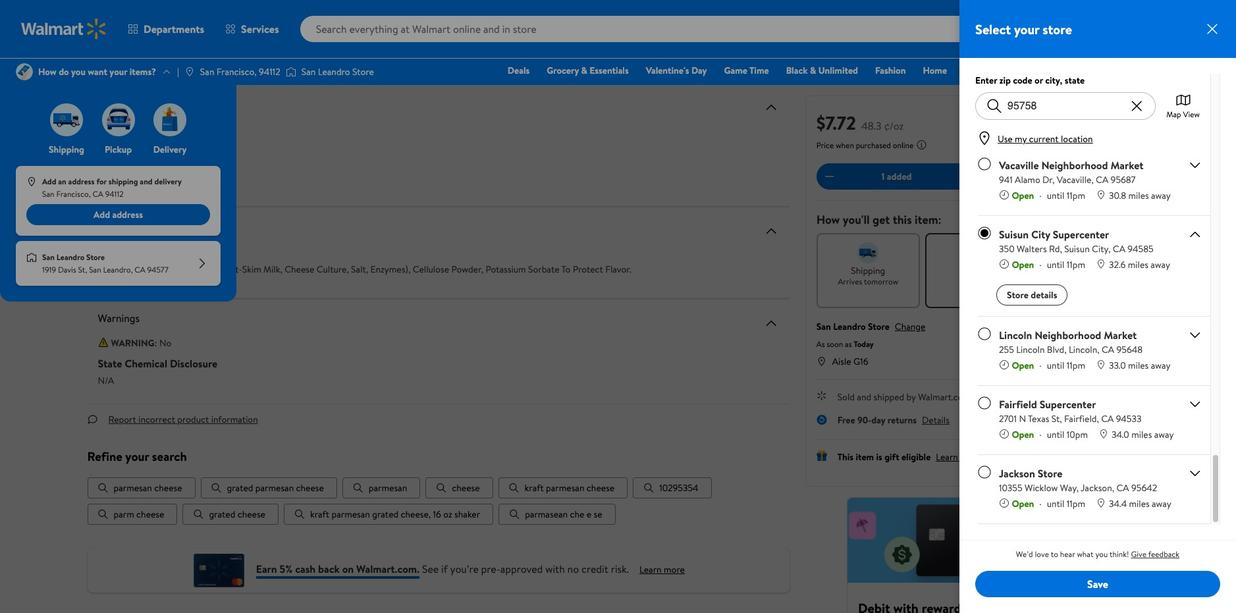 Task type: locate. For each thing, give the bounding box(es) containing it.
0 vertical spatial instructions
[[98, 121, 153, 135]]

san for san leandro store 1919 davis st, san leandro, ca 94577
[[42, 252, 55, 263]]

until for fairfield
[[1047, 428, 1065, 441]]

grated up grated cheese
[[227, 481, 253, 495]]

kraft down grated parmesan cheese
[[310, 508, 329, 521]]

if
[[441, 562, 448, 577]]

miles down 95648
[[1128, 359, 1149, 372]]

st, inside san leandro store 1919 davis st, san leandro, ca 94577
[[78, 264, 87, 275]]

open down 255 at the bottom of the page
[[1012, 359, 1034, 372]]

0 vertical spatial add
[[42, 176, 56, 187]]

market up 95687
[[1111, 158, 1144, 172]]

your inside dialog
[[1014, 20, 1039, 38]]

store for san leandro store
[[352, 65, 374, 78]]

11pm down "lincoln," at the right of page
[[1067, 359, 1085, 372]]

enzymes),
[[370, 262, 410, 276]]

parmesan inside kraft parmesan grated cheese, 16 oz shaker button
[[332, 508, 370, 521]]

3 until from the top
[[1047, 258, 1065, 271]]

learn
[[936, 450, 958, 464], [639, 563, 662, 577]]

1 for 1  added
[[882, 170, 885, 183]]

34.4 miles away
[[1109, 497, 1171, 510]]

1 vertical spatial you
[[1095, 549, 1108, 560]]

your down more details
[[110, 65, 127, 78]]

market inside "vacaville neighborhood market 941 alamo dr, vacaville, ca 95687"
[[1111, 158, 1144, 172]]

0 vertical spatial how
[[38, 65, 57, 78]]

until for jackson
[[1047, 497, 1065, 510]]

1 vertical spatial ingredients
[[98, 245, 150, 259]]

day
[[691, 64, 707, 77]]

1 vertical spatial delivery
[[1069, 264, 1103, 277]]

1 horizontal spatial you
[[1095, 549, 1108, 560]]

1 horizontal spatial add
[[94, 208, 110, 221]]

delivery inside delivery not available
[[1069, 264, 1103, 277]]

3 · from the top
[[1039, 258, 1042, 271]]

as
[[817, 338, 825, 350]]

and down handling
[[140, 176, 152, 187]]

5 11pm from the top
[[1067, 497, 1085, 510]]

& right grocery at the top left of page
[[581, 64, 587, 77]]

10295354 list item
[[633, 477, 712, 498]]

gifting made easy image
[[817, 450, 827, 461]]

walmart+ link
[[1169, 63, 1220, 78]]

1 vertical spatial more
[[664, 563, 685, 577]]

warning image
[[98, 337, 108, 348]]

st, inside the 'fairfield supercenter 2701 n texas st, fairfield, ca 94533'
[[1052, 412, 1062, 425]]

None radio
[[978, 88, 991, 101], [978, 226, 991, 239], [978, 88, 991, 101], [978, 226, 991, 239]]

address down add an address for shipping and delivery san francisco, ca 94112
[[112, 208, 143, 221]]

1 horizontal spatial suisun
[[1064, 242, 1090, 255]]

home
[[923, 64, 947, 77]]

4 open from the top
[[1012, 359, 1034, 372]]

details inside store details link
[[1031, 288, 1057, 301]]

and inside add an address for shipping and delivery san francisco, ca 94112
[[140, 176, 152, 187]]

0 vertical spatial supercenter
[[1053, 227, 1109, 241]]

None radio
[[978, 157, 991, 170], [978, 327, 991, 340], [978, 396, 991, 409], [978, 465, 991, 479], [978, 157, 991, 170], [978, 327, 991, 340], [978, 396, 991, 409], [978, 465, 991, 479]]

parmesan up grated cheese
[[255, 481, 294, 495]]

2 refrigerated from the top
[[98, 176, 149, 189]]

33.0
[[1109, 359, 1126, 372]]

0 vertical spatial more
[[961, 450, 982, 464]]

give
[[1131, 549, 1147, 560]]

1 horizontal spatial shipping
[[851, 264, 886, 277]]

1 vertical spatial and
[[857, 391, 872, 404]]

san inside san leandro store change as soon as today
[[817, 320, 831, 333]]

· for fairfield
[[1039, 428, 1042, 441]]

0 horizontal spatial leandro
[[57, 252, 84, 263]]

dr,
[[1043, 173, 1055, 186]]

0 vertical spatial leandro
[[318, 65, 350, 78]]

instructions up 'pickup'
[[98, 121, 153, 135]]

0 vertical spatial refrigerated
[[98, 139, 149, 152]]

1189 e march ln, stockton, ca 95210. element
[[999, 104, 1171, 117]]

parmesan inside grated parmesan cheese button
[[255, 481, 294, 495]]

parm cheese list item
[[87, 504, 177, 525]]

 image for san francisco, 94112
[[184, 67, 195, 77]]

shipping inside button
[[49, 143, 84, 156]]

Search search field
[[300, 16, 1013, 42]]

store inside san leandro store 1919 davis st, san leandro, ca 94577
[[86, 252, 105, 263]]

2 ingredients from the top
[[98, 245, 150, 259]]

1 horizontal spatial delivery
[[1069, 264, 1103, 277]]

neighborhood for lincoln
[[1035, 328, 1101, 342]]

0 horizontal spatial more
[[664, 563, 685, 577]]

1 vertical spatial shipping
[[851, 264, 886, 277]]

ca up 34.0 in the right bottom of the page
[[1101, 412, 1114, 425]]

leandro inside san leandro store change as soon as today
[[833, 320, 866, 333]]

davis
[[58, 264, 76, 275]]

0 horizontal spatial kraft
[[310, 508, 329, 521]]

· for vacaville
[[1039, 189, 1042, 202]]

miles down 95642
[[1129, 497, 1150, 510]]

· down walters
[[1039, 258, 1042, 271]]

0 horizontal spatial instructions
[[98, 121, 153, 135]]

open down e
[[1012, 120, 1034, 133]]

give feedback button
[[1131, 549, 1180, 560]]

your for refine
[[125, 448, 149, 465]]

5 until from the top
[[1047, 428, 1065, 441]]

ingredients inside the ingredients parmesan cheese (pasteurized part-skim milk, cheese culture, salt, enzymes), cellulose powder, potassium sorbate to protect flavor.
[[98, 245, 150, 259]]

4 until from the top
[[1047, 359, 1065, 372]]

0 horizontal spatial and
[[140, 176, 152, 187]]

protect
[[573, 262, 603, 276]]

0 horizontal spatial francisco,
[[56, 188, 91, 200]]

neighborhood inside "vacaville neighborhood market 941 alamo dr, vacaville, ca 95687"
[[1041, 158, 1108, 172]]

30.8
[[1109, 189, 1126, 202]]

0 vertical spatial neighborhood
[[1043, 89, 1110, 103]]

0 vertical spatial st,
[[78, 264, 87, 275]]

parmasean che e se list item
[[499, 504, 615, 525]]

0 horizontal spatial suisun
[[999, 227, 1029, 241]]

want
[[88, 65, 107, 78]]

0 horizontal spatial 94112
[[105, 188, 124, 200]]

store
[[1043, 20, 1072, 38]]

away for vacaville neighborhood market
[[1151, 189, 1171, 202]]

1 horizontal spatial details
[[1031, 288, 1057, 301]]

0 vertical spatial francisco,
[[217, 65, 257, 78]]

4 · from the top
[[1039, 359, 1042, 372]]

grocery & essentials link
[[541, 63, 635, 78]]

leandro inside san leandro store 1919 davis st, san leandro, ca 94577
[[57, 252, 84, 263]]

open for lincoln
[[1012, 359, 1034, 372]]

ca up 30.0
[[1107, 104, 1120, 117]]

neighborhood up vacaville,
[[1041, 158, 1108, 172]]

1 vertical spatial leandro
[[57, 252, 84, 263]]

intent image for shipping image
[[858, 242, 879, 263]]

5 · from the top
[[1039, 428, 1042, 441]]

black & unlimited link
[[780, 63, 864, 78]]

miles right 30.8 on the top
[[1128, 189, 1149, 202]]

0 horizontal spatial details
[[121, 49, 147, 62]]

1 vertical spatial how
[[817, 211, 840, 228]]

home link
[[917, 63, 953, 78]]

1 horizontal spatial cheese
[[285, 262, 314, 276]]

decrease quantity kraft parmesan grated cheese, 16 oz shaker, current quantity 1 image
[[822, 169, 838, 184]]

legal information image
[[917, 140, 927, 150]]

$7.72 up walmart+
[[1196, 32, 1210, 41]]

1 ingredients from the top
[[98, 218, 149, 233]]

and right sold on the right of the page
[[857, 391, 872, 404]]

supercenter up the fairfield, in the right of the page
[[1040, 397, 1096, 411]]

grated cheese button
[[183, 504, 279, 525]]

lincoln up 255 at the bottom of the page
[[999, 328, 1032, 342]]

supercenter up 350 walters rd, suisun city, ca 94585. element
[[1053, 227, 1109, 241]]

how for how do you want your items?
[[38, 65, 57, 78]]

until for suisun
[[1047, 258, 1065, 271]]

jackson
[[999, 466, 1035, 481]]

· down the texas
[[1039, 428, 1042, 441]]

ca down for
[[92, 188, 103, 200]]

add left an
[[42, 176, 56, 187]]

ln,
[[1052, 104, 1064, 117]]

1 horizontal spatial st,
[[1052, 412, 1062, 425]]

francisco, inside add an address for shipping and delivery san francisco, ca 94112
[[56, 188, 91, 200]]

0 horizontal spatial you
[[71, 65, 86, 78]]

clear zip code or city, state field image
[[1129, 98, 1145, 114]]

your left store on the top
[[1014, 20, 1039, 38]]

your up parmesan cheese list item
[[125, 448, 149, 465]]

pickup
[[105, 143, 132, 156]]

open · until 11pm for lincoln
[[1012, 359, 1085, 372]]

parmesan for kraft parmesan grated cheese, 16 oz shaker
[[332, 508, 370, 521]]

kraft inside list item
[[525, 481, 544, 495]]

open down 10355
[[1012, 497, 1034, 510]]

get
[[873, 211, 890, 228]]

1 vertical spatial add
[[94, 208, 110, 221]]

suisun right rd,
[[1064, 242, 1090, 255]]

1 vertical spatial st,
[[1052, 412, 1062, 425]]

3 open from the top
[[1012, 258, 1034, 271]]

miles down 94533
[[1131, 428, 1152, 441]]

game time
[[724, 64, 769, 77]]

how left you'll
[[817, 211, 840, 228]]

add for add address
[[94, 208, 110, 221]]

store inside san leandro store change as soon as today
[[868, 320, 890, 333]]

0 horizontal spatial  image
[[184, 67, 195, 77]]

open · until 11pm down dr,
[[1012, 189, 1085, 202]]

handling
[[121, 158, 162, 173]]

1 · from the top
[[1039, 120, 1042, 133]]

grated down "grated parmesan cheese" list item at the left bottom of the page
[[209, 508, 235, 521]]

supercenter inside suisun city supercenter 350 walters rd, suisun city, ca 94585
[[1053, 227, 1109, 241]]

select your store dialog
[[960, 0, 1236, 613]]

oz
[[443, 508, 452, 521]]

warnings image
[[763, 315, 779, 331]]

11pm down way,
[[1067, 497, 1085, 510]]

leandro for san leandro store
[[318, 65, 350, 78]]

leandro for san leandro store change as soon as today
[[833, 320, 866, 333]]

details for store details
[[1031, 288, 1057, 301]]

0 horizontal spatial $7.72
[[817, 110, 856, 136]]

Enter zip code or city, state text field
[[1002, 93, 1129, 119]]

0 horizontal spatial cheese
[[139, 262, 169, 276]]

online
[[893, 140, 914, 151]]

francisco, right the |
[[217, 65, 257, 78]]

grated inside list item
[[209, 508, 235, 521]]

open down n
[[1012, 428, 1034, 441]]

vacaville neighborhood market 941 alamo dr, vacaville, ca 95687
[[999, 158, 1144, 186]]

1 vertical spatial neighborhood
[[1041, 158, 1108, 172]]

open down walters
[[1012, 258, 1034, 271]]

kraft parmesan cheese list item
[[498, 477, 628, 498]]

san for san francisco, 94112
[[200, 65, 214, 78]]

miles down 94585
[[1128, 258, 1149, 271]]

vacaville
[[999, 158, 1039, 172]]

rd,
[[1049, 242, 1062, 255]]

cheese right milk,
[[285, 262, 314, 276]]

refrigerated down safe at the top of page
[[98, 176, 149, 189]]

st, for supercenter
[[1052, 412, 1062, 425]]

2 open · until 11pm from the top
[[1012, 189, 1085, 202]]

cheese
[[154, 481, 182, 495], [296, 481, 324, 495], [452, 481, 480, 495], [587, 481, 615, 495], [136, 508, 164, 521], [238, 508, 265, 521]]

shipping arrives tomorrow
[[838, 264, 899, 287]]

use
[[998, 132, 1013, 146]]

1 horizontal spatial how
[[817, 211, 840, 228]]

2 open from the top
[[1012, 189, 1034, 202]]

miles for suisun city supercenter
[[1128, 258, 1149, 271]]

0 vertical spatial address
[[68, 176, 95, 187]]

you're
[[450, 562, 479, 577]]

255 lincoln blvd, lincoln, ca 95648. element
[[999, 343, 1171, 356]]

warning:
[[111, 336, 157, 349]]

4 open · until 11pm from the top
[[1012, 359, 1085, 372]]

parmesan inside parmesan button
[[369, 481, 407, 495]]

parmesan up kraft parmesan grated cheese, 16 oz shaker button
[[369, 481, 407, 495]]

francisco, down an
[[56, 188, 91, 200]]

address inside button
[[112, 208, 143, 221]]

learn right "eligible"
[[936, 450, 958, 464]]

1 vertical spatial 94112
[[105, 188, 124, 200]]

11pm for vacaville
[[1067, 189, 1085, 202]]

0 horizontal spatial 1
[[882, 170, 885, 183]]

1 horizontal spatial more
[[961, 450, 982, 464]]

grocery
[[547, 64, 579, 77]]

details up 'items?'
[[121, 49, 147, 62]]

30.0 miles away
[[1109, 120, 1171, 133]]

san francisco, 94112
[[200, 65, 280, 78]]

parmesan up parmasean che e se
[[546, 481, 584, 495]]

details inside more details button
[[121, 49, 147, 62]]

an
[[58, 176, 66, 187]]

delivery button
[[151, 100, 189, 156]]

2 horizontal spatial leandro
[[833, 320, 866, 333]]

deals
[[508, 64, 530, 77]]

today
[[854, 338, 874, 350]]

market for vacaville neighborhood market
[[1111, 158, 1144, 172]]

details down rd,
[[1031, 288, 1057, 301]]

cheese right leandro,
[[139, 262, 169, 276]]

map
[[1166, 109, 1181, 120]]

Walmart Site-Wide search field
[[300, 16, 1013, 42]]

1 vertical spatial kraft
[[310, 508, 329, 521]]

your for select
[[1014, 20, 1039, 38]]

0 vertical spatial 94112
[[259, 65, 280, 78]]

away for suisun city supercenter
[[1151, 258, 1170, 271]]

5 open from the top
[[1012, 428, 1034, 441]]

when
[[836, 140, 854, 151]]

0 vertical spatial your
[[1014, 20, 1039, 38]]

ca left 94577 on the left of page
[[134, 264, 145, 275]]

vacaville neighborhood market store details image
[[1187, 157, 1203, 173]]

market inside the lincoln neighborhood market 255 lincoln blvd, lincoln, ca 95648
[[1104, 328, 1137, 342]]

 image inside shipping button
[[50, 103, 83, 136]]

 image right the |
[[184, 67, 195, 77]]

more
[[98, 49, 119, 62]]

more details button
[[98, 45, 147, 66]]

2 vertical spatial neighborhood
[[1035, 328, 1101, 342]]

use my current location button
[[992, 132, 1097, 146]]

san inside add an address for shipping and delivery san francisco, ca 94112
[[42, 188, 54, 200]]

parmesan for kraft parmesan cheese
[[546, 481, 584, 495]]

cheese
[[139, 262, 169, 276], [285, 262, 314, 276]]

neighborhood up the "blvd,"
[[1035, 328, 1101, 342]]

warnings
[[98, 311, 140, 325]]

parmesan list item
[[342, 477, 420, 498]]

11pm for lincoln
[[1067, 359, 1085, 372]]

1 vertical spatial lincoln
[[1016, 343, 1045, 356]]

1 left added
[[882, 170, 885, 183]]

0 vertical spatial market
[[1112, 89, 1145, 103]]

0 vertical spatial 1
[[1207, 15, 1210, 26]]

close panel image
[[1205, 21, 1220, 37]]

10295354 button
[[633, 477, 712, 498]]

 image for san leandro store
[[286, 65, 296, 78]]

2 & from the left
[[810, 64, 816, 77]]

deals link
[[502, 63, 536, 78]]

neighborhood down state
[[1043, 89, 1110, 103]]

ca up 33.0
[[1102, 343, 1114, 356]]

open · until 11pm down the "blvd,"
[[1012, 359, 1085, 372]]

1 & from the left
[[581, 64, 587, 77]]

leandro for san leandro store 1919 davis st, san leandro, ca 94577
[[57, 252, 84, 263]]

3 open · until 11pm from the top
[[1012, 258, 1085, 271]]

1 horizontal spatial francisco,
[[217, 65, 257, 78]]

wicklow
[[1025, 481, 1058, 494]]

 image for pickup
[[102, 103, 135, 136]]

san for san leandro store change as soon as today
[[817, 320, 831, 333]]

learn more button
[[936, 450, 982, 464]]

delivery inside button
[[153, 143, 187, 156]]

2 · from the top
[[1039, 189, 1042, 202]]

stockton,
[[1066, 104, 1105, 117]]

learn right risk.
[[639, 563, 662, 577]]

list
[[87, 477, 790, 525]]

grated cheese list item
[[183, 504, 279, 525]]

open · until 11pm down wicklow
[[1012, 497, 1085, 510]]

away for jackson store
[[1152, 497, 1171, 510]]

shipped
[[874, 391, 905, 404]]

1189
[[999, 104, 1015, 117]]

1919
[[42, 264, 56, 275]]

 image
[[16, 63, 33, 80], [50, 103, 83, 136], [102, 103, 135, 136], [153, 103, 186, 136], [26, 177, 37, 187], [26, 252, 37, 263]]

walmart image
[[21, 18, 107, 40]]

0 horizontal spatial how
[[38, 65, 57, 78]]

until down way,
[[1047, 497, 1065, 510]]

miles for lincoln neighborhood market
[[1128, 359, 1149, 372]]

· for lincoln
[[1039, 359, 1042, 372]]

& right the black
[[810, 64, 816, 77]]

6 open from the top
[[1012, 497, 1034, 510]]

0 vertical spatial kraft
[[525, 481, 544, 495]]

1 vertical spatial instructions
[[165, 158, 220, 173]]

1 vertical spatial details
[[1031, 288, 1057, 301]]

until for lincoln
[[1047, 359, 1065, 372]]

neighborhood inside the lincoln neighborhood market 255 lincoln blvd, lincoln, ca 95648
[[1035, 328, 1101, 342]]

1 horizontal spatial &
[[810, 64, 816, 77]]

ca
[[1107, 104, 1120, 117], [1096, 173, 1109, 186], [92, 188, 103, 200], [1113, 242, 1125, 255], [134, 264, 145, 275], [1102, 343, 1114, 356], [1101, 412, 1114, 425], [1117, 481, 1129, 494]]

open for jackson
[[1012, 497, 1034, 510]]

instructions up delivery
[[165, 158, 220, 173]]

st, for leandro
[[78, 264, 87, 275]]

1 horizontal spatial leandro
[[318, 65, 350, 78]]

jackson store 10355 wicklow way, jackson, ca 95642
[[999, 466, 1157, 494]]

2 until from the top
[[1047, 189, 1065, 202]]

2 vertical spatial leandro
[[833, 320, 866, 333]]

· down march
[[1039, 120, 1042, 133]]

1 up walmart+
[[1207, 15, 1210, 26]]

0 horizontal spatial shipping
[[49, 143, 84, 156]]

1 horizontal spatial  image
[[286, 65, 296, 78]]

ca left 95687
[[1096, 173, 1109, 186]]

0 horizontal spatial delivery
[[153, 143, 187, 156]]

2 11pm from the top
[[1067, 189, 1085, 202]]

love
[[1035, 549, 1049, 560]]

· down alamo
[[1039, 189, 1042, 202]]

sorbate
[[528, 262, 559, 276]]

lincoln neighborhood market 255 lincoln blvd, lincoln, ca 95648
[[999, 328, 1143, 356]]

address
[[68, 176, 95, 187], [112, 208, 143, 221]]

address right an
[[68, 176, 95, 187]]

0 horizontal spatial address
[[68, 176, 95, 187]]

shipping down intent image for shipping
[[851, 264, 886, 277]]

0 vertical spatial shipping
[[49, 143, 84, 156]]

away for fairfield supercenter
[[1154, 428, 1174, 441]]

delivery
[[153, 143, 187, 156], [1069, 264, 1103, 277]]

parmesan down parmesan button
[[332, 508, 370, 521]]

1 vertical spatial 1
[[882, 170, 885, 183]]

miles for fairfield supercenter
[[1131, 428, 1152, 441]]

0 vertical spatial delivery
[[153, 143, 187, 156]]

ingredients for ingredients parmesan cheese (pasteurized part-skim milk, cheese culture, salt, enzymes), cellulose powder, potassium sorbate to protect flavor.
[[98, 245, 150, 259]]

0 horizontal spatial &
[[581, 64, 587, 77]]

1 horizontal spatial address
[[112, 208, 143, 221]]

eligible
[[902, 450, 931, 464]]

4 11pm from the top
[[1067, 359, 1085, 372]]

on
[[342, 562, 354, 577]]

refrigerated up safe at the top of page
[[98, 139, 149, 152]]

ingredients up the parmesan
[[98, 245, 150, 259]]

1 vertical spatial address
[[112, 208, 143, 221]]

market up 95210
[[1112, 89, 1145, 103]]

parmesan up 'parm cheese' "list item"
[[114, 481, 152, 495]]

& for black
[[810, 64, 816, 77]]

change button
[[895, 320, 926, 333]]

11pm for suisun
[[1067, 258, 1085, 271]]

grated parmesan cheese list item
[[201, 477, 337, 498]]

1 horizontal spatial $7.72
[[1196, 32, 1210, 41]]

n
[[1019, 412, 1026, 425]]

1 horizontal spatial 1
[[1207, 15, 1210, 26]]

open · until 11pm for jackson
[[1012, 497, 1085, 510]]

until down the "blvd,"
[[1047, 359, 1065, 372]]

intent image for delivery image
[[1075, 242, 1096, 263]]

1 horizontal spatial learn
[[936, 450, 958, 464]]

market up 95648
[[1104, 328, 1137, 342]]

until down ln,
[[1047, 120, 1065, 133]]

item:
[[915, 211, 942, 228]]

32.6
[[1109, 258, 1126, 271]]

soon
[[827, 338, 843, 350]]

culture,
[[317, 262, 349, 276]]

kraft inside list item
[[310, 508, 329, 521]]

1 for 1 $7.72
[[1207, 15, 1210, 26]]

2 vertical spatial your
[[125, 448, 149, 465]]

shipping
[[109, 176, 138, 187]]

90-
[[858, 414, 872, 427]]

essentials
[[590, 64, 629, 77]]

until for vacaville
[[1047, 189, 1065, 202]]

add down add an address for shipping and delivery san francisco, ca 94112
[[94, 208, 110, 221]]

add inside button
[[94, 208, 110, 221]]

ca inside suisun city supercenter 350 walters rd, suisun city, ca 94585
[[1113, 242, 1125, 255]]

neighborhood for stockton
[[1043, 89, 1110, 103]]

shipping up an
[[49, 143, 84, 156]]

2 vertical spatial market
[[1104, 328, 1137, 342]]

11pm down 1189 e march ln, stockton, ca 95210. element on the right
[[1067, 120, 1085, 133]]

market inside "stockton neighborhood market 1189 e march ln, stockton, ca 95210"
[[1112, 89, 1145, 103]]

chemical
[[125, 356, 167, 370]]

st, up the open · until 10pm
[[1052, 412, 1062, 425]]

 image inside 'pickup' button
[[102, 103, 135, 136]]

· down the lincoln neighborhood market 255 lincoln blvd, lincoln, ca 95648
[[1039, 359, 1042, 372]]

open down alamo
[[1012, 189, 1034, 202]]

more inside "capital one  earn 5% cash back on walmart.com. see if you're pre-approved with no credit risk. learn more" element
[[664, 563, 685, 577]]

$7.72 up when
[[817, 110, 856, 136]]

shipping inside shipping arrives tomorrow
[[851, 264, 886, 277]]

until left 10pm
[[1047, 428, 1065, 441]]

ca inside add an address for shipping and delivery san francisco, ca 94112
[[92, 188, 103, 200]]

fairfield supercenter store details image
[[1187, 396, 1203, 412]]

ca up 32.6
[[1113, 242, 1125, 255]]

ingredients down add an address for shipping and delivery san francisco, ca 94112
[[98, 218, 149, 233]]

0 vertical spatial details
[[121, 49, 147, 62]]

directions
[[98, 95, 145, 109]]

 image for shipping
[[50, 103, 83, 136]]

neighborhood inside "stockton neighborhood market 1189 e march ln, stockton, ca 95210"
[[1043, 89, 1110, 103]]

st, right davis
[[78, 264, 87, 275]]

details for more details
[[121, 49, 147, 62]]

0 horizontal spatial add
[[42, 176, 56, 187]]

6 · from the top
[[1039, 497, 1042, 510]]

1 vertical spatial francisco,
[[56, 188, 91, 200]]

 image left san leandro store
[[286, 65, 296, 78]]

until down dr,
[[1047, 189, 1065, 202]]

francisco,
[[217, 65, 257, 78], [56, 188, 91, 200]]

suisun up 350
[[999, 227, 1029, 241]]

6 until from the top
[[1047, 497, 1065, 510]]

11pm up not
[[1067, 258, 1085, 271]]

kraft up parmasean
[[525, 481, 544, 495]]

lincoln right 255 at the bottom of the page
[[1016, 343, 1045, 356]]

 image inside delivery button
[[153, 103, 186, 136]]

as
[[845, 338, 852, 350]]

· down wicklow
[[1039, 497, 1042, 510]]

0 vertical spatial and
[[140, 176, 152, 187]]

ca up 34.4
[[1117, 481, 1129, 494]]

open · until 11pm down rd,
[[1012, 258, 1085, 271]]

$7.72
[[1196, 32, 1210, 41], [817, 110, 856, 136]]

e
[[587, 508, 591, 521]]

11pm for jackson
[[1067, 497, 1085, 510]]

0 vertical spatial suisun
[[999, 227, 1029, 241]]

cheese inside grated cheese button
[[238, 508, 265, 521]]

delivery up delivery
[[153, 143, 187, 156]]

open · until 11pm down ln,
[[1012, 120, 1085, 133]]

 image
[[286, 65, 296, 78], [184, 67, 195, 77]]

you right do
[[71, 65, 86, 78]]

grated down parmesan list item
[[372, 508, 399, 521]]

search
[[152, 448, 187, 465]]

valentine's
[[646, 64, 689, 77]]

increase quantity kraft parmesan grated cheese, 16 oz shaker, current quantity 1 image
[[956, 169, 972, 184]]

1 vertical spatial market
[[1111, 158, 1144, 172]]

3 11pm from the top
[[1067, 258, 1085, 271]]

parmesan inside parmesan cheese button
[[114, 481, 152, 495]]

aisle
[[833, 355, 852, 368]]

1 vertical spatial refrigerated
[[98, 176, 149, 189]]

1 inside 1 $7.72
[[1207, 15, 1210, 26]]

5 open · until 11pm from the top
[[1012, 497, 1085, 510]]

change
[[895, 320, 926, 333]]

1 horizontal spatial kraft
[[525, 481, 544, 495]]

se
[[594, 508, 602, 521]]

0 vertical spatial ingredients
[[98, 218, 149, 233]]

valentine's day link
[[640, 63, 713, 78]]

0 horizontal spatial learn
[[639, 563, 662, 577]]

· for jackson
[[1039, 497, 1042, 510]]

parmesan inside kraft parmesan cheese button
[[546, 481, 584, 495]]

cheese,
[[401, 508, 431, 521]]

0 horizontal spatial st,
[[78, 264, 87, 275]]

add inside add an address for shipping and delivery san francisco, ca 94112
[[42, 176, 56, 187]]



Task type: vqa. For each thing, say whether or not it's contained in the screenshot.
Open associated with Vacaville
yes



Task type: describe. For each thing, give the bounding box(es) containing it.
delivery for delivery
[[153, 143, 187, 156]]

stockton neighborhood market 1189 e march ln, stockton, ca 95210
[[999, 89, 1145, 117]]

walmart.com.
[[356, 562, 419, 577]]

gift
[[885, 450, 900, 464]]

to
[[1051, 549, 1058, 560]]

added
[[887, 170, 912, 183]]

valentine's day
[[646, 64, 707, 77]]

earn
[[256, 562, 277, 577]]

address inside add an address for shipping and delivery san francisco, ca 94112
[[68, 176, 95, 187]]

 image for how do you want your items?
[[16, 63, 33, 80]]

feedback
[[1148, 549, 1180, 560]]

cheese list item
[[426, 477, 493, 498]]

ingredients for ingredients
[[98, 218, 149, 233]]

parmasean
[[525, 508, 568, 521]]

arrives
[[838, 276, 863, 287]]

cheese inside parmesan cheese button
[[154, 481, 182, 495]]

part-
[[222, 262, 242, 276]]

away for lincoln neighborhood market
[[1151, 359, 1171, 372]]

1 horizontal spatial 94112
[[259, 65, 280, 78]]

sold
[[838, 391, 855, 404]]

kraft parmesan cheese button
[[498, 477, 628, 498]]

ca inside san leandro store 1919 davis st, san leandro, ca 94577
[[134, 264, 145, 275]]

supercenter inside the 'fairfield supercenter 2701 n texas st, fairfield, ca 94533'
[[1040, 397, 1096, 411]]

g16
[[854, 355, 869, 368]]

ca inside jackson store 10355 wicklow way, jackson, ca 95642
[[1117, 481, 1129, 494]]

leandro,
[[103, 264, 133, 275]]

shipping button
[[47, 100, 86, 156]]

list containing parmesan cheese
[[87, 477, 790, 525]]

add for add an address for shipping and delivery san francisco, ca 94112
[[42, 176, 56, 187]]

store for san leandro store 1919 davis st, san leandro, ca 94577
[[86, 252, 105, 263]]

milk,
[[263, 262, 282, 276]]

2 cheese from the left
[[285, 262, 314, 276]]

parmasean che e se
[[525, 508, 602, 521]]

cellulose
[[413, 262, 449, 276]]

directions image
[[763, 99, 779, 115]]

ca inside "vacaville neighborhood market 941 alamo dr, vacaville, ca 95687"
[[1096, 173, 1109, 186]]

black
[[786, 64, 808, 77]]

2701 n texas st, fairfield, ca 94533. element
[[999, 412, 1174, 425]]

1 open from the top
[[1012, 120, 1034, 133]]

1  added
[[882, 170, 912, 183]]

1 11pm from the top
[[1067, 120, 1085, 133]]

open for suisun
[[1012, 258, 1034, 271]]

 image for delivery
[[153, 103, 186, 136]]

33.0 miles away
[[1109, 359, 1171, 372]]

94112 inside add an address for shipping and delivery san francisco, ca 94112
[[105, 188, 124, 200]]

zip
[[999, 74, 1011, 87]]

for
[[96, 176, 107, 187]]

select store option group
[[975, 0, 1210, 524]]

kraft parmesan cheese
[[525, 481, 615, 495]]

miles for jackson store
[[1129, 497, 1150, 510]]

1 until from the top
[[1047, 120, 1065, 133]]

san for san leandro store
[[301, 65, 316, 78]]

you inside dialog
[[1095, 549, 1108, 560]]

jackson,
[[1081, 481, 1114, 494]]

1 $7.72
[[1196, 15, 1210, 41]]

more details
[[98, 49, 147, 62]]

delivery
[[154, 176, 182, 187]]

open · until 11pm for suisun
[[1012, 258, 1085, 271]]

refine
[[87, 448, 122, 465]]

view
[[1183, 109, 1200, 120]]

salt,
[[351, 262, 368, 276]]

255
[[999, 343, 1014, 356]]

2701
[[999, 412, 1017, 425]]

miles down 95210
[[1129, 120, 1149, 133]]

ingredients image
[[763, 223, 779, 239]]

parmesan for grated parmesan cheese
[[255, 481, 294, 495]]

current
[[1029, 132, 1059, 146]]

cheese inside kraft parmesan cheese button
[[587, 481, 615, 495]]

1 vertical spatial learn
[[639, 563, 662, 577]]

open for fairfield
[[1012, 428, 1034, 441]]

34.4
[[1109, 497, 1127, 510]]

parm
[[114, 508, 134, 521]]

neighborhood for vacaville
[[1041, 158, 1108, 172]]

grocery & essentials
[[547, 64, 629, 77]]

1 open · until 11pm from the top
[[1012, 120, 1085, 133]]

jackson store store details image
[[1187, 465, 1203, 481]]

· for suisun
[[1039, 258, 1042, 271]]

store for san leandro store change as soon as today
[[868, 320, 890, 333]]

941 alamo dr, vacaville, ca 95687. element
[[999, 173, 1171, 186]]

store details link
[[996, 284, 1068, 305]]

how for how you'll get this item:
[[817, 211, 840, 228]]

10355 wicklow way, jackson, ca 95642. element
[[999, 481, 1171, 494]]

store inside jackson store 10355 wicklow way, jackson, ca 95642
[[1038, 466, 1062, 481]]

parmesan cheese list item
[[87, 477, 195, 498]]

1 vertical spatial suisun
[[1064, 242, 1090, 255]]

kraft parmesan grated cheese, 16 oz shaker list item
[[284, 504, 493, 525]]

kraft for kraft parmesan grated cheese, 16 oz shaker
[[310, 508, 329, 521]]

market for lincoln neighborhood market
[[1104, 328, 1137, 342]]

available
[[1079, 276, 1108, 287]]

miles for vacaville neighborhood market
[[1128, 189, 1149, 202]]

parm cheese button
[[87, 504, 177, 525]]

grated parmesan cheese
[[227, 481, 324, 495]]

grated for grated parmesan cheese
[[227, 481, 253, 495]]

open for vacaville
[[1012, 189, 1034, 202]]

94577
[[147, 264, 169, 275]]

0 vertical spatial $7.72
[[1196, 32, 1210, 41]]

electronics link
[[958, 63, 1015, 78]]

0 vertical spatial learn
[[936, 450, 958, 464]]

1 refrigerated from the top
[[98, 139, 149, 152]]

shipping for shipping arrives tomorrow
[[851, 264, 886, 277]]

350 walters rd, suisun city, ca 94585. element
[[999, 242, 1170, 255]]

walters
[[1017, 242, 1047, 255]]

how you'll get this item:
[[817, 211, 942, 228]]

ca inside the 'fairfield supercenter 2701 n texas st, fairfield, ca 94533'
[[1101, 412, 1114, 425]]

do
[[59, 65, 69, 78]]

grated cheese
[[209, 508, 265, 521]]

approved
[[500, 562, 543, 577]]

incorrect
[[138, 413, 175, 426]]

refine your search
[[87, 448, 187, 465]]

& for grocery
[[581, 64, 587, 77]]

cheese inside parm cheese button
[[136, 508, 164, 521]]

think!
[[1110, 549, 1129, 560]]

suisun city supercenter 350 walters rd, suisun city, ca 94585
[[999, 227, 1154, 255]]

item
[[856, 450, 874, 464]]

ca inside "stockton neighborhood market 1189 e march ln, stockton, ca 95210"
[[1107, 104, 1120, 117]]

lincoln neighborhood market store details image
[[1187, 327, 1203, 343]]

1 vertical spatial your
[[110, 65, 127, 78]]

state
[[98, 356, 122, 370]]

1 horizontal spatial and
[[857, 391, 872, 404]]

0 vertical spatial lincoln
[[999, 328, 1032, 342]]

market for stockton neighborhood market
[[1112, 89, 1145, 103]]

capital one  earn 5% cash back on walmart.com. see if you're pre-approved with no credit risk. learn more element
[[639, 563, 685, 577]]

cheese inside grated parmesan cheese button
[[296, 481, 324, 495]]

add an address for shipping and delivery san francisco, ca 94112
[[42, 176, 182, 200]]

delivery for delivery not available
[[1069, 264, 1103, 277]]

time
[[749, 64, 769, 77]]

texas
[[1028, 412, 1049, 425]]

1 vertical spatial $7.72
[[817, 110, 856, 136]]

shipping for shipping
[[49, 143, 84, 156]]

code
[[1013, 74, 1032, 87]]

purchased
[[856, 140, 891, 151]]

95642
[[1131, 481, 1157, 494]]

open · until 11pm for vacaville
[[1012, 189, 1085, 202]]

delivery not available
[[1064, 264, 1108, 287]]

kraft
[[98, 15, 118, 29]]

30.8 miles away
[[1109, 189, 1171, 202]]

1 cheese from the left
[[139, 262, 169, 276]]

city,
[[1092, 242, 1111, 255]]

cheese inside cheese button
[[452, 481, 480, 495]]

capitalone image
[[192, 554, 245, 587]]

flavor.
[[605, 262, 631, 276]]

returns
[[888, 414, 917, 427]]

350
[[999, 242, 1015, 255]]

grated for grated cheese
[[209, 508, 235, 521]]

95210
[[1122, 104, 1145, 117]]

safe
[[98, 158, 118, 173]]

1 horizontal spatial instructions
[[165, 158, 220, 173]]

kraft for kraft parmesan cheese
[[525, 481, 544, 495]]

suisun city supercenter store details image
[[1187, 226, 1203, 242]]

¢/oz
[[884, 119, 904, 133]]

what
[[1077, 549, 1094, 560]]

.
[[151, 176, 153, 189]]

94533
[[1116, 412, 1142, 425]]

this
[[838, 450, 854, 464]]

ca inside the lincoln neighborhood market 255 lincoln blvd, lincoln, ca 95648
[[1102, 343, 1114, 356]]

walmart+
[[1175, 64, 1214, 77]]

$7.72 48.3 ¢/oz
[[817, 110, 904, 136]]

cash
[[295, 562, 316, 577]]

kraft parmesan grated cheese, 16 oz shaker button
[[284, 504, 493, 525]]

0 vertical spatial you
[[71, 65, 86, 78]]



